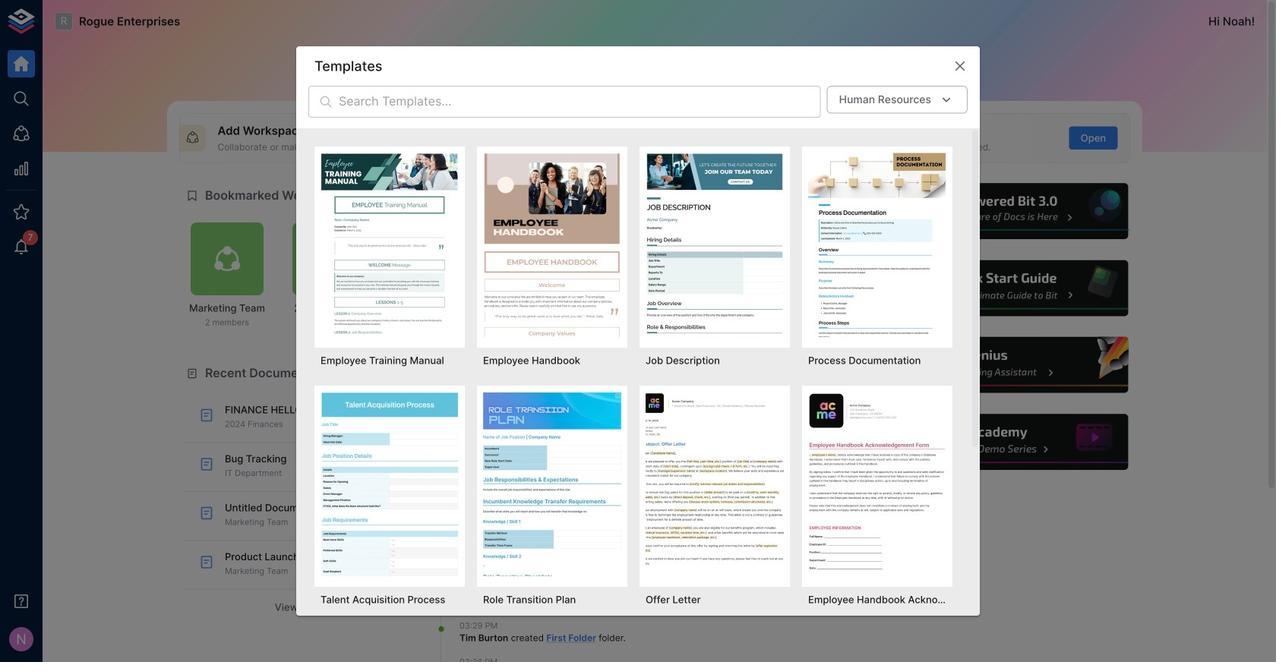 Task type: locate. For each thing, give the bounding box(es) containing it.
process documentation image
[[808, 153, 946, 337]]

job description image
[[646, 153, 784, 337]]

3 help image from the top
[[902, 335, 1130, 395]]

talent acquisition process image
[[321, 392, 459, 576]]

offer letter image
[[646, 392, 784, 576]]

dialog
[[296, 46, 980, 662]]

help image
[[902, 181, 1130, 242], [902, 258, 1130, 318], [902, 335, 1130, 395], [902, 412, 1130, 472]]

employee training manual image
[[321, 153, 459, 337]]

2 help image from the top
[[902, 258, 1130, 318]]

Search Templates... text field
[[339, 86, 821, 118]]

employee handbook image
[[483, 153, 621, 337]]



Task type: describe. For each thing, give the bounding box(es) containing it.
1 help image from the top
[[902, 181, 1130, 242]]

role transition plan image
[[483, 392, 621, 576]]

4 help image from the top
[[902, 412, 1130, 472]]

employee handbook acknowledgement form image
[[808, 392, 946, 576]]



Task type: vqa. For each thing, say whether or not it's contained in the screenshot.
Process Documentation image
yes



